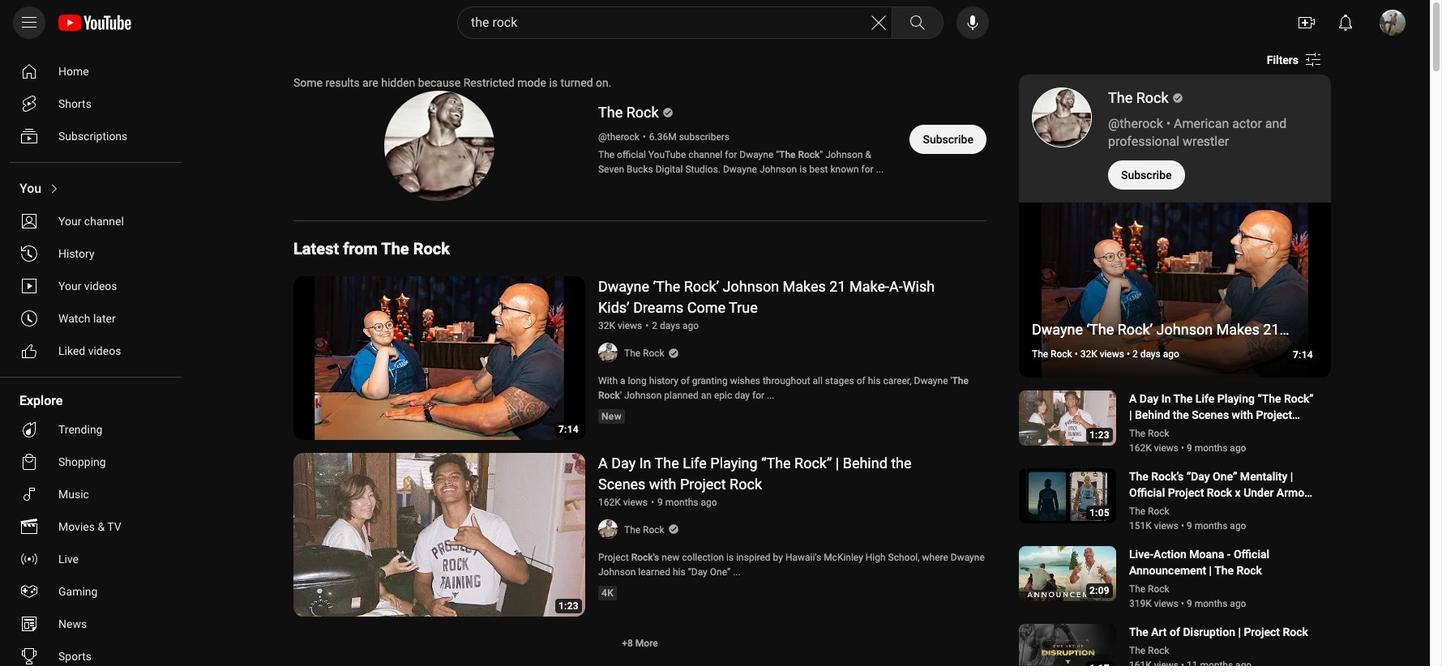 Task type: describe. For each thing, give the bounding box(es) containing it.
1 minute, 5 seconds element
[[1089, 508, 1110, 518]]

16 option from the top
[[10, 608, 175, 640]]

1 horizontal spatial 7 minutes, 14 seconds element
[[1293, 350, 1313, 360]]

1 minute, 17 seconds element
[[1089, 664, 1110, 666]]

2 minutes, 9 seconds element
[[1089, 586, 1110, 596]]

4 option from the top
[[10, 173, 175, 205]]

2 option from the top
[[10, 88, 175, 120]]

10 option from the top
[[10, 413, 175, 446]]

12 option from the top
[[10, 478, 175, 511]]

1 option from the top
[[10, 55, 175, 88]]

a day in the life playing "the rock" | behind the scenes with project rock by the rock 162,769 views 9 months ago 1 minute, 23 seconds element
[[598, 455, 912, 493]]

6 option from the top
[[10, 238, 175, 270]]

avatar image image
[[1380, 10, 1406, 36]]

+8 more element
[[622, 636, 658, 651]]

7 option from the top
[[10, 270, 175, 302]]

8 option from the top
[[10, 302, 175, 335]]

14 option from the top
[[10, 543, 175, 576]]

11 option from the top
[[10, 446, 175, 478]]



Task type: locate. For each thing, give the bounding box(es) containing it.
0 vertical spatial go to channel image
[[598, 343, 618, 362]]

1 vertical spatial go to channel image
[[598, 520, 618, 539]]

15 option from the top
[[10, 576, 175, 608]]

None text field
[[1267, 54, 1299, 66], [923, 133, 974, 146], [1267, 54, 1299, 66], [923, 133, 974, 146]]

9 option from the top
[[10, 335, 175, 367]]

0 vertical spatial 7 minutes, 14 seconds element
[[1293, 350, 1313, 360]]

go to channel image
[[598, 343, 618, 362], [598, 520, 618, 539]]

1 vertical spatial 1 minute, 23 seconds element
[[559, 601, 579, 611]]

0 vertical spatial 1 minute, 23 seconds element
[[1089, 430, 1110, 440]]

13 option from the top
[[10, 511, 175, 543]]

1 horizontal spatial 1 minute, 23 seconds element
[[1089, 430, 1110, 440]]

option
[[10, 55, 175, 88], [10, 88, 175, 120], [10, 120, 175, 152], [10, 173, 175, 205], [10, 205, 175, 238], [10, 238, 175, 270], [10, 270, 175, 302], [10, 302, 175, 335], [10, 335, 175, 367], [10, 413, 175, 446], [10, 446, 175, 478], [10, 478, 175, 511], [10, 511, 175, 543], [10, 543, 175, 576], [10, 576, 175, 608], [10, 608, 175, 640], [10, 640, 175, 666]]

2 go to channel image from the top
[[598, 520, 618, 539]]

5 option from the top
[[10, 205, 175, 238]]

Search text field
[[471, 12, 869, 33]]

dwayne 'the rock' johnson makes 21 make-a-wish kids' dreams come true by the rock 32,320 views 2 days ago 7 minutes, 14 seconds element
[[598, 278, 935, 316]]

None search field
[[428, 6, 947, 39]]

3 option from the top
[[10, 120, 175, 152]]

1 minute, 23 seconds element
[[1089, 430, 1110, 440], [559, 601, 579, 611]]

1 vertical spatial 7 minutes, 14 seconds element
[[559, 425, 579, 434]]

go to channel image for a day in the life playing "the rock" | behind the scenes with project rock by the rock 162,769 views 9 months ago 1 minute, 23 seconds element
[[598, 520, 618, 539]]

1 go to channel image from the top
[[598, 343, 618, 362]]

0 horizontal spatial 7 minutes, 14 seconds element
[[559, 425, 579, 434]]

7 minutes, 14 seconds element
[[1293, 350, 1313, 360], [559, 425, 579, 434]]

go to channel image for dwayne 'the rock' johnson makes 21 make-a-wish kids' dreams come true by the rock 32,320 views 2 days ago 7 minutes, 14 seconds element on the top of page
[[598, 343, 618, 362]]

None text field
[[1121, 169, 1172, 182]]

0 horizontal spatial 1 minute, 23 seconds element
[[559, 601, 579, 611]]

17 option from the top
[[10, 640, 175, 666]]



Task type: vqa. For each thing, say whether or not it's contained in the screenshot.
1st Check from the bottom of the page
no



